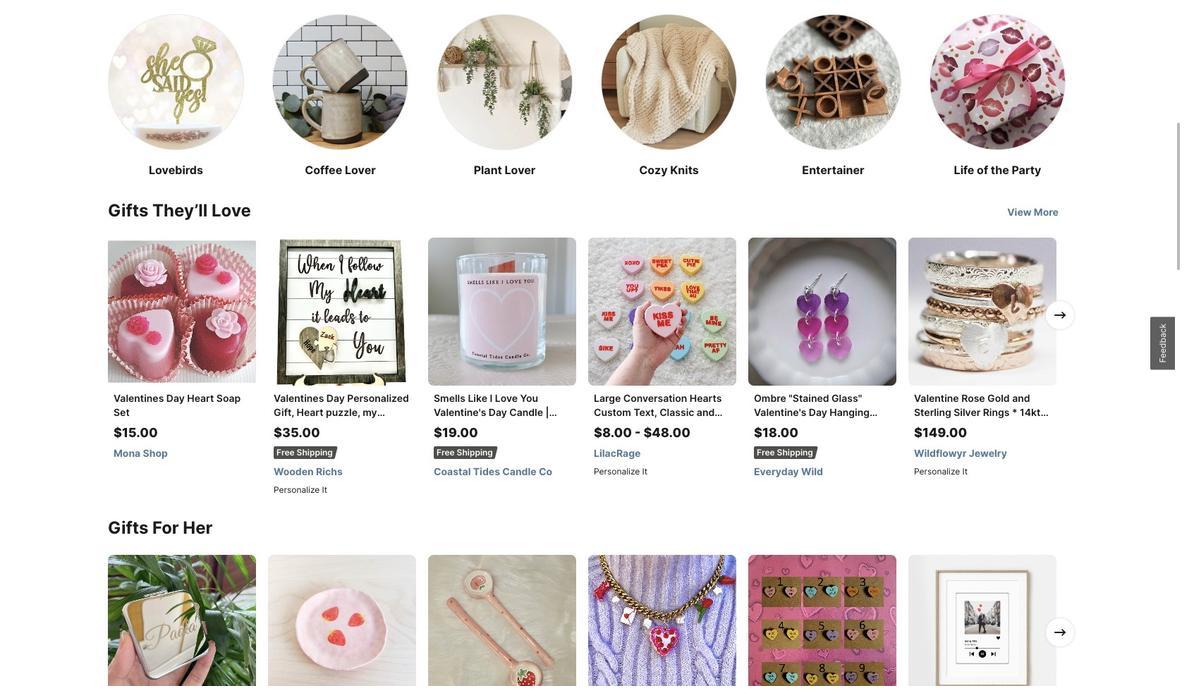 Task type: describe. For each thing, give the bounding box(es) containing it.
heart inside the valentines day heart soap set $15.00 mona shop
[[187, 392, 214, 404]]

everyday wild
[[754, 466, 824, 478]]

plant
[[474, 163, 502, 177]]

free for $35.00
[[277, 447, 295, 458]]

shipping for $35.00
[[297, 447, 333, 458]]

$19.00
[[434, 426, 478, 440]]

valentine rose gold and sterling silver rings *  14kt rose gold filled  *personalized ring * valentine's day jewelry *  any size 284161207427563521 image
[[909, 238, 1057, 386]]

they'll
[[152, 200, 208, 221]]

ombre
[[754, 392, 787, 404]]

free shipping for $19.00
[[437, 447, 493, 458]]

mona
[[114, 447, 141, 459]]

handmade pottery spoon with strawberry, peach, spot, pink. cute kawaii ceramic tableware. birthday, wedding, gift. 288301737479667713 image
[[428, 555, 577, 687]]

3 shipping from the left
[[777, 447, 814, 458]]

lover for plant lover
[[505, 163, 536, 177]]

richs
[[316, 466, 343, 478]]

valentine's
[[754, 406, 807, 418]]

candle
[[503, 466, 537, 478]]

co
[[539, 466, 553, 478]]

entertainer
[[803, 163, 865, 177]]

plant lover image
[[437, 14, 573, 150]]

knits
[[671, 163, 699, 177]]

valentines
[[114, 392, 164, 404]]

"stained
[[789, 392, 830, 404]]

candy heart earrings - stud or dangle - made from baltic birch 287826042667319296 image
[[749, 555, 897, 687]]

gifts for her
[[108, 518, 213, 538]]

personalize inside $149.00 wildflowyr jewelry personalize it
[[915, 466, 961, 477]]

it inside $8.00 - $48.00 lilacrage personalize it
[[643, 466, 648, 477]]

custom photo song print | unframed art | personalized artist band wedding dance | 2 print sizes 288343822717878273 image
[[909, 555, 1057, 687]]

personalized engraved silver compact mirror favor, custom pocket mirror with name, gift for her, bridesmaid gifts, wedding party gifts 269399558590775297 image
[[108, 555, 256, 687]]

everyday
[[754, 466, 799, 478]]

it inside wooden richs personalize it
[[322, 485, 328, 495]]

view more
[[1008, 206, 1059, 218]]

tides
[[473, 466, 500, 478]]

gifts for gifts for her
[[108, 518, 149, 538]]

life of the party
[[954, 163, 1042, 177]]

personalize inside $8.00 - $48.00 lilacrage personalize it
[[594, 466, 640, 477]]

of
[[977, 163, 989, 177]]

$15.00
[[114, 426, 158, 440]]

$18.00
[[754, 426, 799, 440]]

more
[[1034, 206, 1059, 218]]

gifts for gifts they'll love
[[108, 200, 149, 221]]

set
[[114, 406, 130, 418]]

$8.00
[[594, 426, 632, 440]]

gifts they'll love
[[108, 200, 251, 221]]

wildflowyr
[[915, 447, 967, 459]]

$35.00
[[274, 426, 320, 440]]

shop
[[143, 447, 168, 459]]

hanging
[[830, 406, 870, 418]]



Task type: locate. For each thing, give the bounding box(es) containing it.
it down richs
[[322, 485, 328, 495]]

1 gifts from the top
[[108, 200, 149, 221]]

0 horizontal spatial day
[[166, 392, 185, 404]]

0 vertical spatial day
[[166, 392, 185, 404]]

1 horizontal spatial shipping
[[457, 447, 493, 458]]

cozy knits image
[[601, 14, 737, 150]]

lover
[[345, 163, 376, 177], [505, 163, 536, 177]]

1 shipping from the left
[[297, 447, 333, 458]]

0 horizontal spatial lover
[[345, 163, 376, 177]]

free shipping
[[277, 447, 333, 458], [437, 447, 493, 458], [757, 447, 814, 458]]

0 vertical spatial gifts
[[108, 200, 149, 221]]

personalize inside wooden richs personalize it
[[274, 485, 320, 495]]

3 free from the left
[[757, 447, 775, 458]]

heart
[[187, 392, 214, 404], [754, 421, 781, 433]]

plant lover
[[474, 163, 536, 177]]

ombre "stained glass" valentine's day hanging heart earrings 287096877747732480 image
[[749, 238, 897, 386]]

day
[[166, 392, 185, 404], [809, 406, 828, 418]]

1 horizontal spatial heart
[[754, 421, 781, 433]]

life of the party image
[[930, 14, 1066, 150]]

1 horizontal spatial it
[[643, 466, 648, 477]]

coffee
[[305, 163, 342, 177]]

cozy knits
[[639, 163, 699, 177]]

1 horizontal spatial personalize
[[594, 466, 640, 477]]

3 free shipping from the left
[[757, 447, 814, 458]]

tabler image
[[1052, 625, 1069, 641]]

party
[[1012, 163, 1042, 177]]

gifts
[[108, 200, 149, 221], [108, 518, 149, 538]]

gifts left for
[[108, 518, 149, 538]]

shipping up tides
[[457, 447, 493, 458]]

tabler image
[[96, 307, 113, 324], [1052, 307, 1069, 324], [96, 625, 113, 641]]

0 horizontal spatial personalize
[[274, 485, 320, 495]]

coastal tides candle co
[[434, 466, 553, 478]]

life
[[954, 163, 975, 177]]

1 horizontal spatial day
[[809, 406, 828, 418]]

1 lover from the left
[[345, 163, 376, 177]]

0 horizontal spatial free
[[277, 447, 295, 458]]

1 horizontal spatial free shipping
[[437, 447, 493, 458]]

coastal
[[434, 466, 471, 478]]

free
[[277, 447, 295, 458], [437, 447, 455, 458], [757, 447, 775, 458]]

ombre "stained glass" valentine's day hanging heart earrings $18.00
[[754, 392, 870, 440]]

free up coastal
[[437, 447, 455, 458]]

it down wildflowyr
[[963, 466, 968, 477]]

it down $48.00
[[643, 466, 648, 477]]

shipping for $19.00
[[457, 447, 493, 458]]

free up "wooden"
[[277, 447, 295, 458]]

personalize down "wooden"
[[274, 485, 320, 495]]

it inside $149.00 wildflowyr jewelry personalize it
[[963, 466, 968, 477]]

lover for coffee lover
[[345, 163, 376, 177]]

2 horizontal spatial free
[[757, 447, 775, 458]]

free shipping down $19.00
[[437, 447, 493, 458]]

1 free shipping from the left
[[277, 447, 333, 458]]

2 gifts from the top
[[108, 518, 149, 538]]

large conversation hearts custom text, classic and sassy phrases, plastic valentines day candy hearts, modern sweetheart gift decor 287451499409391616 image
[[589, 238, 737, 386]]

view
[[1008, 206, 1032, 218]]

2 lover from the left
[[505, 163, 536, 177]]

1 free from the left
[[277, 447, 295, 458]]

day inside ombre "stained glass" valentine's day hanging heart earrings $18.00
[[809, 406, 828, 418]]

day down "stained
[[809, 406, 828, 418]]

$149.00
[[915, 426, 968, 440]]

personalize
[[594, 466, 640, 477], [915, 466, 961, 477], [274, 485, 320, 495]]

1 horizontal spatial free
[[437, 447, 455, 458]]

free for $19.00
[[437, 447, 455, 458]]

smells like i love you valentine's day candle | free shipping love candle | heart gifts | valentine's for girlfriends | love message candle 287968317978345473 image
[[428, 238, 577, 386]]

free shipping down $35.00
[[277, 447, 333, 458]]

lovebirds image
[[108, 14, 244, 150]]

the
[[991, 163, 1010, 177]]

1 vertical spatial heart
[[754, 421, 781, 433]]

0 horizontal spatial shipping
[[297, 447, 333, 458]]

2 free shipping from the left
[[437, 447, 493, 458]]

2 horizontal spatial personalize
[[915, 466, 961, 477]]

soap
[[216, 392, 241, 404]]

0 horizontal spatial it
[[322, 485, 328, 495]]

valentines day personalized gift, heart puzzle, my missing piece, my missing piece custom valentines day sign, anniversary, lovers gift 285943177663905792 image
[[268, 238, 416, 386]]

-
[[635, 426, 641, 440]]

lovebirds
[[149, 163, 203, 177]]

coffee lover
[[305, 163, 376, 177]]

lover girl charm necklace 285356054488219648 image
[[589, 555, 737, 687]]

wooden
[[274, 466, 314, 478]]

valentines day heart soap set 287805963831672832 image
[[108, 238, 256, 386]]

$48.00
[[644, 426, 691, 440]]

coffee lover image
[[272, 14, 409, 150]]

day right 'valentines'
[[166, 392, 185, 404]]

lover right plant
[[505, 163, 536, 177]]

gifts left they'll
[[108, 200, 149, 221]]

2 horizontal spatial shipping
[[777, 447, 814, 458]]

wooden richs personalize it
[[274, 466, 343, 495]]

jewelry
[[969, 447, 1008, 459]]

heart down valentine's
[[754, 421, 781, 433]]

$8.00 - $48.00 lilacrage personalize it
[[594, 426, 691, 477]]

day inside the valentines day heart soap set $15.00 mona shop
[[166, 392, 185, 404]]

free up everyday
[[757, 447, 775, 458]]

personalize down lilacrage
[[594, 466, 640, 477]]

2 horizontal spatial it
[[963, 466, 968, 477]]

wild
[[802, 466, 824, 478]]

earrings
[[784, 421, 823, 433]]

lover right coffee
[[345, 163, 376, 177]]

1 vertical spatial day
[[809, 406, 828, 418]]

0 vertical spatial heart
[[187, 392, 214, 404]]

2 free from the left
[[437, 447, 455, 458]]

1 horizontal spatial lover
[[505, 163, 536, 177]]

lilacrage
[[594, 447, 641, 459]]

heart inside ombre "stained glass" valentine's day hanging heart earrings $18.00
[[754, 421, 781, 433]]

personalize down wildflowyr
[[915, 466, 961, 477]]

for
[[152, 518, 179, 538]]

0 horizontal spatial heart
[[187, 392, 214, 404]]

2 horizontal spatial free shipping
[[757, 447, 814, 458]]

free shipping for $35.00
[[277, 447, 333, 458]]

0 horizontal spatial free shipping
[[277, 447, 333, 458]]

$149.00 wildflowyr jewelry personalize it
[[915, 426, 1008, 477]]

strawberry plate, handmade present, fruity aesthetic, decorative, fun quirky, pink ceramics, hand built pottery, summer picnic, cottagecore 288336022154199040 image
[[268, 555, 416, 687]]

her
[[183, 518, 213, 538]]

glass"
[[832, 392, 862, 404]]

shipping
[[297, 447, 333, 458], [457, 447, 493, 458], [777, 447, 814, 458]]

cozy
[[639, 163, 668, 177]]

entertainer image
[[766, 14, 902, 150]]

heart left soap
[[187, 392, 214, 404]]

valentines day heart soap set $15.00 mona shop
[[114, 392, 241, 459]]

1 vertical spatial gifts
[[108, 518, 149, 538]]

free shipping up everyday wild
[[757, 447, 814, 458]]

love
[[212, 200, 251, 221]]

it
[[643, 466, 648, 477], [963, 466, 968, 477], [322, 485, 328, 495]]

2 shipping from the left
[[457, 447, 493, 458]]

shipping up richs
[[297, 447, 333, 458]]

shipping up everyday wild
[[777, 447, 814, 458]]



Task type: vqa. For each thing, say whether or not it's contained in the screenshot.
third Free from the left
yes



